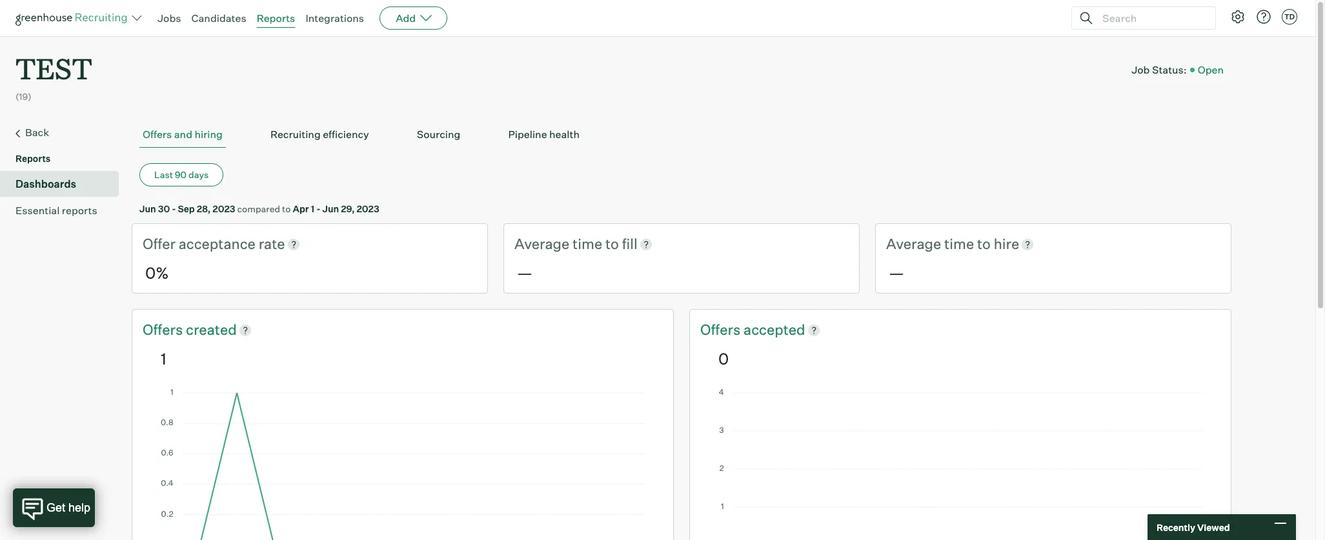 Task type: describe. For each thing, give the bounding box(es) containing it.
offers for 0
[[700, 321, 744, 338]]

recruiting
[[270, 128, 321, 141]]

1 2023 from the left
[[213, 203, 235, 214]]

time for fill
[[573, 235, 602, 253]]

hiring
[[195, 128, 223, 141]]

xychart image for 0
[[718, 389, 1203, 540]]

to for hire
[[977, 235, 991, 253]]

created link
[[186, 320, 237, 340]]

jun 30 - sep 28, 2023 compared to apr 1 - jun 29, 2023
[[139, 203, 379, 214]]

greenhouse recruiting image
[[15, 10, 132, 26]]

fill
[[622, 235, 638, 253]]

jobs
[[158, 12, 181, 25]]

xychart image for 1
[[161, 389, 645, 540]]

add
[[396, 12, 416, 25]]

2 jun from the left
[[322, 203, 339, 214]]

offers and hiring button
[[139, 121, 226, 148]]

viewed
[[1197, 522, 1230, 533]]

1 - from the left
[[172, 203, 176, 214]]

offers link for 1
[[143, 320, 186, 340]]

— for hire
[[889, 263, 904, 283]]

2 - from the left
[[316, 203, 321, 214]]

2 2023 from the left
[[357, 203, 379, 214]]

29,
[[341, 203, 355, 214]]

apr
[[293, 203, 309, 214]]

rate
[[259, 235, 285, 253]]

created
[[186, 321, 237, 338]]

back link
[[15, 125, 114, 141]]

configure image
[[1230, 9, 1246, 25]]

job
[[1132, 63, 1150, 76]]

candidates
[[191, 12, 246, 25]]

Search text field
[[1099, 9, 1204, 27]]

0 vertical spatial 1
[[311, 203, 315, 214]]

dashboards link
[[15, 176, 114, 192]]

0 horizontal spatial reports
[[15, 153, 51, 164]]

— for fill
[[517, 263, 533, 283]]

recruiting efficiency
[[270, 128, 369, 141]]

recently
[[1157, 522, 1195, 533]]

to for fill
[[605, 235, 619, 253]]

reports
[[62, 204, 97, 217]]

td button
[[1279, 6, 1300, 27]]

offers and hiring
[[143, 128, 223, 141]]



Task type: locate. For each thing, give the bounding box(es) containing it.
time left hire
[[944, 235, 974, 253]]

dashboards
[[15, 178, 76, 191]]

offers link for 0
[[700, 320, 744, 340]]

0%
[[145, 263, 169, 283]]

(19)
[[15, 91, 32, 102]]

jobs link
[[158, 12, 181, 25]]

essential
[[15, 204, 60, 217]]

average for fill
[[514, 235, 570, 253]]

1
[[311, 203, 315, 214], [161, 349, 166, 368]]

to left fill
[[605, 235, 619, 253]]

to
[[282, 203, 291, 214], [605, 235, 619, 253], [977, 235, 991, 253]]

reports down the back
[[15, 153, 51, 164]]

reports
[[257, 12, 295, 25], [15, 153, 51, 164]]

1 horizontal spatial average time to
[[886, 235, 994, 253]]

essential reports
[[15, 204, 97, 217]]

pipeline
[[508, 128, 547, 141]]

recruiting efficiency button
[[267, 121, 372, 148]]

td
[[1284, 12, 1295, 21]]

offers link up the 0
[[700, 320, 744, 340]]

1 horizontal spatial jun
[[322, 203, 339, 214]]

1 horizontal spatial 2023
[[357, 203, 379, 214]]

0 horizontal spatial average time to
[[514, 235, 622, 253]]

acceptance
[[179, 235, 256, 253]]

1 horizontal spatial xychart image
[[718, 389, 1203, 540]]

1 jun from the left
[[139, 203, 156, 214]]

2 xychart image from the left
[[718, 389, 1203, 540]]

30
[[158, 203, 170, 214]]

recently viewed
[[1157, 522, 1230, 533]]

0 horizontal spatial average
[[514, 235, 570, 253]]

2 time from the left
[[944, 235, 974, 253]]

2023 right 28,
[[213, 203, 235, 214]]

1 horizontal spatial to
[[605, 235, 619, 253]]

pipeline health
[[508, 128, 580, 141]]

last 90 days
[[154, 169, 209, 180]]

average
[[514, 235, 570, 253], [886, 235, 941, 253]]

1 horizontal spatial -
[[316, 203, 321, 214]]

- right apr
[[316, 203, 321, 214]]

sourcing button
[[414, 121, 464, 148]]

90
[[175, 169, 187, 180]]

test (19)
[[15, 49, 92, 102]]

0 horizontal spatial jun
[[139, 203, 156, 214]]

0 horizontal spatial 1
[[161, 349, 166, 368]]

test link
[[15, 36, 92, 90]]

1 vertical spatial 1
[[161, 349, 166, 368]]

2023 right '29,'
[[357, 203, 379, 214]]

integrations
[[306, 12, 364, 25]]

job status:
[[1132, 63, 1187, 76]]

1 time from the left
[[573, 235, 602, 253]]

offer
[[143, 235, 176, 253]]

1 horizontal spatial average
[[886, 235, 941, 253]]

offers left and
[[143, 128, 172, 141]]

offers
[[143, 128, 172, 141], [143, 321, 186, 338], [700, 321, 744, 338]]

2 — from the left
[[889, 263, 904, 283]]

to left hire
[[977, 235, 991, 253]]

time left fill
[[573, 235, 602, 253]]

and
[[174, 128, 192, 141]]

reports link
[[257, 12, 295, 25]]

28,
[[197, 203, 211, 214]]

jun left '29,'
[[322, 203, 339, 214]]

1 offers link from the left
[[143, 320, 186, 340]]

sep
[[178, 203, 195, 214]]

2023
[[213, 203, 235, 214], [357, 203, 379, 214]]

offers link
[[143, 320, 186, 340], [700, 320, 744, 340]]

0 horizontal spatial -
[[172, 203, 176, 214]]

1 — from the left
[[517, 263, 533, 283]]

jun left 30
[[139, 203, 156, 214]]

hire
[[994, 235, 1019, 253]]

offer acceptance
[[143, 235, 259, 253]]

pipeline health button
[[505, 121, 583, 148]]

0 horizontal spatial —
[[517, 263, 533, 283]]

days
[[189, 169, 209, 180]]

essential reports link
[[15, 203, 114, 218]]

average time to for fill
[[514, 235, 622, 253]]

1 average time to from the left
[[514, 235, 622, 253]]

0 horizontal spatial time
[[573, 235, 602, 253]]

candidates link
[[191, 12, 246, 25]]

0 horizontal spatial to
[[282, 203, 291, 214]]

offers for 1
[[143, 321, 186, 338]]

-
[[172, 203, 176, 214], [316, 203, 321, 214]]

1 horizontal spatial time
[[944, 235, 974, 253]]

2 offers link from the left
[[700, 320, 744, 340]]

1 horizontal spatial offers link
[[700, 320, 744, 340]]

test
[[15, 49, 92, 87]]

0 horizontal spatial xychart image
[[161, 389, 645, 540]]

1 xychart image from the left
[[161, 389, 645, 540]]

efficiency
[[323, 128, 369, 141]]

last 90 days button
[[139, 163, 224, 187]]

average time to for hire
[[886, 235, 994, 253]]

0 vertical spatial reports
[[257, 12, 295, 25]]

status:
[[1152, 63, 1187, 76]]

offers link down the 0% at left
[[143, 320, 186, 340]]

1 horizontal spatial 1
[[311, 203, 315, 214]]

1 average from the left
[[514, 235, 570, 253]]

average for hire
[[886, 235, 941, 253]]

compared
[[237, 203, 280, 214]]

offers down the 0% at left
[[143, 321, 186, 338]]

2 average time to from the left
[[886, 235, 994, 253]]

open
[[1198, 63, 1224, 76]]

2 average from the left
[[886, 235, 941, 253]]

1 horizontal spatial reports
[[257, 12, 295, 25]]

time for hire
[[944, 235, 974, 253]]

integrations link
[[306, 12, 364, 25]]

0
[[718, 349, 729, 368]]

to left apr
[[282, 203, 291, 214]]

reports right candidates at the left top of page
[[257, 12, 295, 25]]

add button
[[380, 6, 447, 30]]

2 horizontal spatial to
[[977, 235, 991, 253]]

- right 30
[[172, 203, 176, 214]]

0 horizontal spatial offers link
[[143, 320, 186, 340]]

1 horizontal spatial —
[[889, 263, 904, 283]]

0 horizontal spatial 2023
[[213, 203, 235, 214]]

back
[[25, 126, 49, 139]]

health
[[549, 128, 580, 141]]

xychart image
[[161, 389, 645, 540], [718, 389, 1203, 540]]

tab list containing offers and hiring
[[139, 121, 1224, 148]]

offers up the 0
[[700, 321, 744, 338]]

accepted
[[744, 321, 805, 338]]

time
[[573, 235, 602, 253], [944, 235, 974, 253]]

sourcing
[[417, 128, 461, 141]]

last
[[154, 169, 173, 180]]

accepted link
[[744, 320, 805, 340]]

tab list
[[139, 121, 1224, 148]]

td button
[[1282, 9, 1297, 25]]

—
[[517, 263, 533, 283], [889, 263, 904, 283]]

average time to
[[514, 235, 622, 253], [886, 235, 994, 253]]

offers inside button
[[143, 128, 172, 141]]

1 vertical spatial reports
[[15, 153, 51, 164]]

jun
[[139, 203, 156, 214], [322, 203, 339, 214]]



Task type: vqa. For each thing, say whether or not it's contained in the screenshot.
topmost found
no



